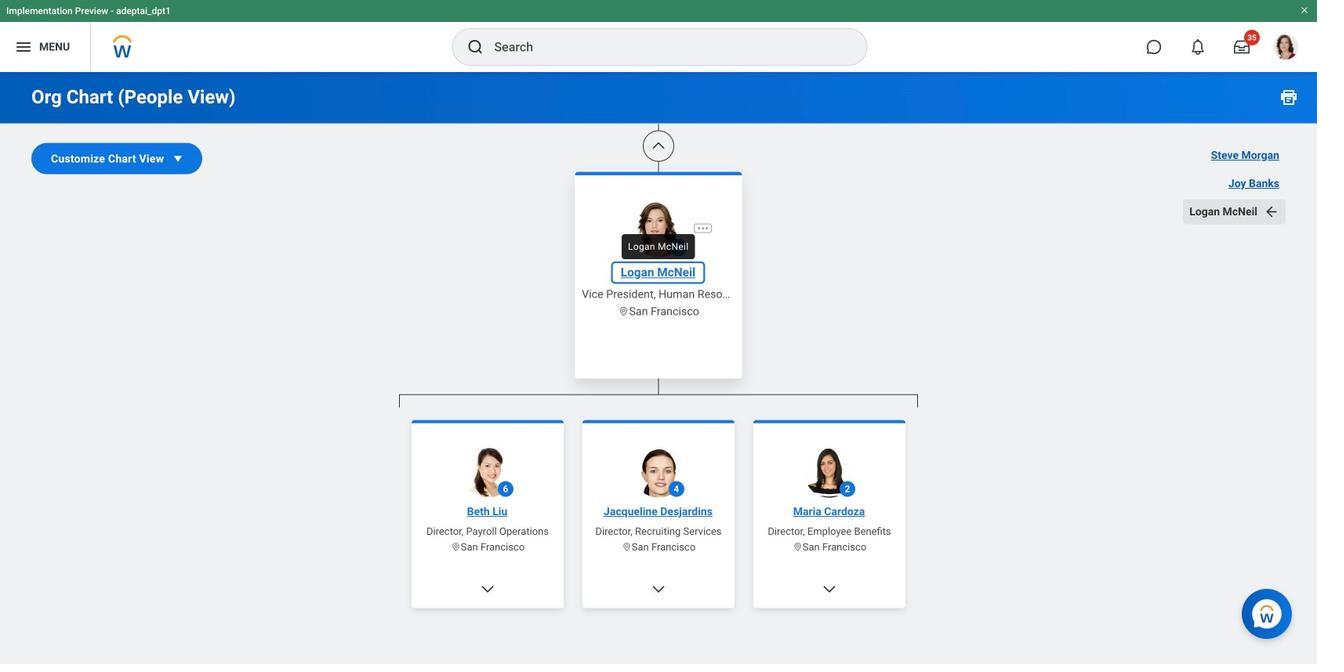 Task type: describe. For each thing, give the bounding box(es) containing it.
logan mcneil, logan mcneil, 3 direct reports element
[[399, 408, 918, 665]]

notifications large image
[[1190, 39, 1206, 55]]

1 chevron down image from the left
[[480, 582, 496, 598]]

justify image
[[14, 38, 33, 56]]

search image
[[466, 38, 485, 56]]

chevron up image
[[651, 138, 666, 154]]

1 horizontal spatial location image
[[618, 306, 629, 317]]

caret down image
[[170, 151, 186, 167]]

location image for third "chevron down" icon
[[793, 543, 803, 553]]

Search Workday  search field
[[494, 30, 835, 64]]



Task type: locate. For each thing, give the bounding box(es) containing it.
main content
[[0, 0, 1317, 665]]

tooltip
[[617, 230, 700, 264]]

location image
[[622, 543, 632, 553], [793, 543, 803, 553]]

location image
[[618, 306, 629, 317], [451, 543, 461, 553]]

related actions image
[[697, 222, 710, 235]]

location image for 2nd "chevron down" icon from the right
[[622, 543, 632, 553]]

location image inside logan mcneil, logan mcneil, 3 direct reports 'element'
[[451, 543, 461, 553]]

1 vertical spatial location image
[[451, 543, 461, 553]]

chevron down image
[[480, 582, 496, 598], [651, 582, 666, 598], [822, 582, 837, 598]]

print org chart image
[[1280, 88, 1298, 107]]

2 location image from the left
[[793, 543, 803, 553]]

0 horizontal spatial chevron down image
[[480, 582, 496, 598]]

0 horizontal spatial location image
[[622, 543, 632, 553]]

inbox large image
[[1234, 39, 1250, 55]]

arrow left image
[[1264, 204, 1280, 220]]

banner
[[0, 0, 1317, 72]]

close environment banner image
[[1300, 5, 1309, 15]]

2 horizontal spatial chevron down image
[[822, 582, 837, 598]]

2 chevron down image from the left
[[651, 582, 666, 598]]

0 horizontal spatial location image
[[451, 543, 461, 553]]

1 horizontal spatial location image
[[793, 543, 803, 553]]

1 horizontal spatial chevron down image
[[651, 582, 666, 598]]

0 vertical spatial location image
[[618, 306, 629, 317]]

profile logan mcneil image
[[1273, 35, 1298, 63]]

3 chevron down image from the left
[[822, 582, 837, 598]]

1 location image from the left
[[622, 543, 632, 553]]



Task type: vqa. For each thing, say whether or not it's contained in the screenshot.
41600 HR SERVICES corresponding to Hire: Alex Garcia
no



